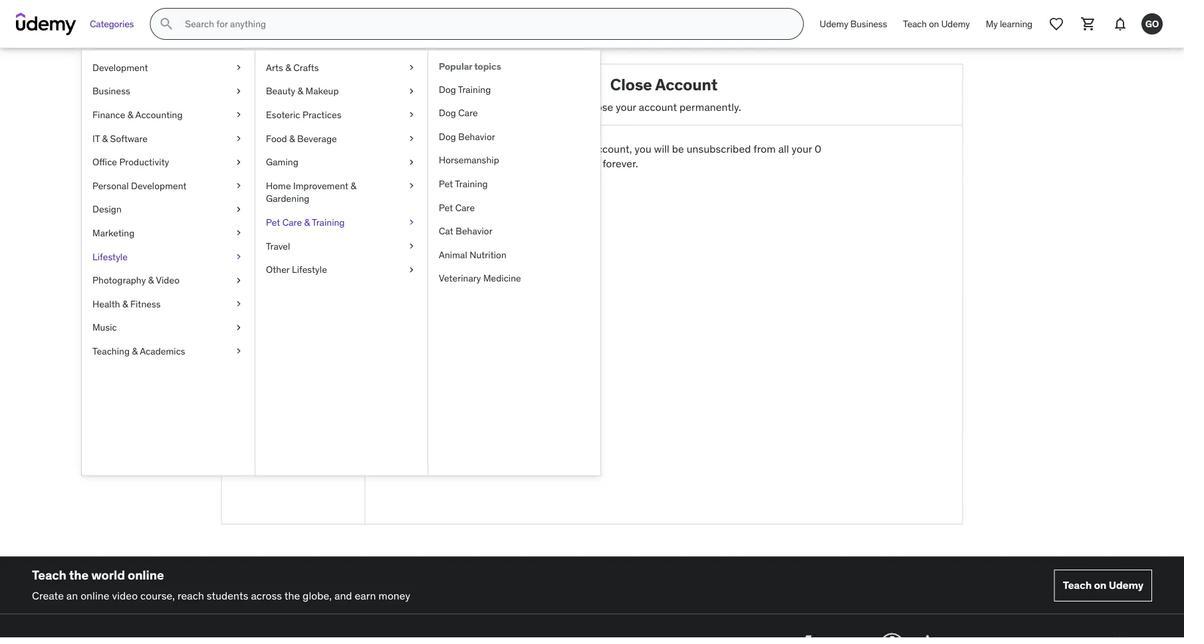 Task type: vqa. For each thing, say whether or not it's contained in the screenshot.
'&' associated with Academics
yes



Task type: describe. For each thing, give the bounding box(es) containing it.
teach on udemy for teach on udemy link to the bottom
[[1063, 579, 1143, 593]]

music link
[[82, 316, 255, 340]]

security
[[274, 258, 313, 271]]

development link
[[82, 56, 255, 80]]

api clients link
[[222, 356, 365, 376]]

1 you from the left
[[521, 142, 538, 156]]

dog for dog behavior
[[439, 131, 456, 143]]

cat behavior
[[439, 225, 492, 237]]

dog training link
[[428, 78, 600, 101]]

1 vertical spatial teach on udemy link
[[1054, 570, 1152, 602]]

notifications
[[232, 339, 293, 352]]

health
[[92, 298, 120, 310]]

1 vertical spatial development
[[131, 180, 187, 192]]

makeup
[[306, 85, 339, 97]]

& for beverage
[[289, 132, 295, 144]]

beverage
[[297, 132, 337, 144]]

my
[[986, 18, 998, 30]]

pet for pet care & training
[[266, 216, 280, 228]]

if
[[513, 142, 519, 156]]

training inside the pet care & training link
[[312, 216, 345, 228]]

gary
[[261, 165, 284, 178]]

nasdaq image
[[785, 631, 862, 639]]

teaching
[[92, 345, 130, 357]]

0 vertical spatial go
[[1145, 18, 1159, 30]]

xsmall image for business
[[233, 85, 244, 98]]

public
[[258, 197, 286, 211]]

xsmall image for photography & video
[[233, 274, 244, 287]]

close account button
[[464, 182, 550, 214]]

xsmall image for esoteric practices
[[406, 108, 417, 122]]

video
[[112, 589, 138, 603]]

esoteric practices link
[[255, 103, 427, 127]]

eventbrite image
[[1076, 631, 1152, 639]]

1 horizontal spatial lifestyle
[[292, 264, 327, 276]]

teach for teach on udemy link to the bottom
[[1063, 579, 1092, 593]]

arts & crafts link
[[255, 56, 427, 80]]

1 horizontal spatial business
[[850, 18, 887, 30]]

netapp image
[[983, 631, 1060, 639]]

permanently.
[[679, 100, 741, 114]]

& inside home improvement & gardening
[[351, 180, 356, 192]]

animal nutrition link
[[428, 243, 600, 267]]

1 horizontal spatial the
[[284, 589, 300, 603]]

earn
[[355, 589, 376, 603]]

profile
[[289, 197, 319, 211]]

payment
[[232, 298, 274, 312]]

reach
[[177, 589, 204, 603]]

teach inside teach the world online create an online video course, reach students across the globe, and earn money
[[32, 568, 66, 584]]

photography
[[92, 274, 146, 286]]

on for teach on udemy link to the bottom
[[1094, 579, 1106, 593]]

view public profile profile photo account security subscriptions payment methods privacy notifications api clients close account
[[232, 197, 319, 393]]

cat
[[439, 225, 453, 237]]

view
[[232, 197, 255, 211]]

go link
[[1136, 8, 1168, 40]]

0 vertical spatial will
[[654, 142, 669, 156]]

xsmall image for arts & crafts
[[406, 61, 417, 74]]

subscriptions link
[[222, 275, 365, 295]]

0 horizontal spatial lifestyle
[[92, 251, 128, 263]]

nutrition
[[470, 249, 506, 261]]

food
[[266, 132, 287, 144]]

udemy image
[[16, 13, 76, 35]]

udemy business
[[820, 18, 887, 30]]

arts
[[266, 61, 283, 73]]

xsmall image for other lifestyle
[[406, 263, 417, 277]]

beauty & makeup
[[266, 85, 339, 97]]

design
[[92, 203, 122, 215]]

teach on udemy for teach on udemy link to the left
[[903, 18, 970, 30]]

categories
[[90, 18, 134, 30]]

xsmall image for travel
[[406, 240, 417, 253]]

xsmall image for marketing
[[233, 227, 244, 240]]

money
[[378, 589, 410, 603]]

from
[[753, 142, 776, 156]]

veterinary medicine
[[439, 273, 521, 285]]

all
[[778, 142, 789, 156]]

account inside the view public profile profile photo account security subscriptions payment methods privacy notifications api clients close account
[[262, 379, 300, 393]]

horsemanship
[[439, 154, 499, 166]]

dog behavior
[[439, 131, 495, 143]]

video
[[156, 274, 179, 286]]

photography & video link
[[82, 269, 255, 292]]

udemy for teach on udemy link to the bottom
[[1109, 579, 1143, 593]]

music
[[92, 322, 117, 334]]

udemy for teach on udemy link to the left
[[941, 18, 970, 30]]

practices
[[302, 109, 341, 121]]

gardening
[[266, 193, 309, 205]]

teaching & academics link
[[82, 340, 255, 363]]

photo
[[232, 238, 261, 251]]

0 horizontal spatial teach on udemy link
[[895, 8, 978, 40]]

box image
[[923, 631, 967, 639]]

photography & video
[[92, 274, 179, 286]]

0
[[815, 142, 821, 156]]

be
[[672, 142, 684, 156]]

dog care link
[[428, 101, 600, 125]]

office productivity
[[92, 156, 169, 168]]

dog behavior link
[[428, 125, 600, 149]]

submit search image
[[158, 16, 174, 32]]

xsmall image for finance & accounting
[[233, 108, 244, 122]]

lifestyle link
[[82, 245, 255, 269]]

my learning link
[[978, 8, 1040, 40]]

home improvement & gardening link
[[255, 174, 427, 211]]

office
[[92, 156, 117, 168]]

pet for pet care
[[439, 202, 453, 214]]

methods
[[277, 298, 319, 312]]

care for dog care
[[458, 107, 478, 119]]

xsmall image for office productivity
[[233, 156, 244, 169]]

other lifestyle
[[266, 264, 327, 276]]

close account
[[472, 191, 542, 205]]

& for makeup
[[298, 85, 303, 97]]

dog care
[[439, 107, 478, 119]]

privacy
[[232, 318, 267, 332]]

office productivity link
[[82, 150, 255, 174]]

gaming
[[266, 156, 298, 168]]

privacy link
[[222, 316, 365, 336]]

finance
[[92, 109, 125, 121]]

it & software link
[[82, 127, 255, 150]]

gary orlando
[[261, 165, 326, 178]]

animal
[[439, 249, 467, 261]]

notifications image
[[1112, 16, 1128, 32]]

xsmall image for gaming
[[406, 156, 417, 169]]

medicine
[[483, 273, 521, 285]]

account inside close account close your account permanently.
[[655, 74, 717, 94]]



Task type: locate. For each thing, give the bounding box(es) containing it.
xsmall image inside marketing 'link'
[[233, 227, 244, 240]]

warning:
[[464, 142, 510, 156]]

pet care & training link
[[255, 211, 427, 235]]

subscriptions
[[232, 278, 298, 292]]

shopping cart with 0 items image
[[1080, 16, 1096, 32]]

0 vertical spatial account
[[655, 74, 717, 94]]

xsmall image inside business link
[[233, 85, 244, 98]]

xsmall image for music
[[233, 321, 244, 334]]

0 vertical spatial dog
[[439, 83, 456, 95]]

xsmall image inside "travel" link
[[406, 240, 417, 253]]

dog
[[439, 83, 456, 95], [439, 107, 456, 119], [439, 131, 456, 143]]

xsmall image inside the pet care & training link
[[406, 216, 417, 229]]

teach the world online create an online video course, reach students across the globe, and earn money
[[32, 568, 410, 603]]

xsmall image inside it & software link
[[233, 132, 244, 145]]

1 vertical spatial on
[[1094, 579, 1106, 593]]

your left 0
[[792, 142, 812, 156]]

you up forever.
[[635, 142, 651, 156]]

1 horizontal spatial udemy
[[941, 18, 970, 30]]

account inside the view public profile profile photo account security subscriptions payment methods privacy notifications api clients close account
[[232, 258, 272, 271]]

& down profile
[[304, 216, 310, 228]]

lifestyle down 'marketing'
[[92, 251, 128, 263]]

design link
[[82, 198, 255, 221]]

account,
[[591, 142, 632, 156]]

xsmall image down view
[[233, 227, 244, 240]]

0 vertical spatial training
[[458, 83, 491, 95]]

across
[[251, 589, 282, 603]]

topics
[[474, 60, 501, 72]]

1 vertical spatial behavior
[[456, 225, 492, 237]]

behavior for cat behavior
[[456, 225, 492, 237]]

1 vertical spatial care
[[455, 202, 475, 214]]

animal nutrition
[[439, 249, 506, 261]]

1 vertical spatial training
[[455, 178, 488, 190]]

0 horizontal spatial and
[[334, 589, 352, 603]]

xsmall image inside development link
[[233, 61, 244, 74]]

xsmall image left animal
[[406, 240, 417, 253]]

xsmall image up profile
[[233, 203, 244, 216]]

2 horizontal spatial teach
[[1063, 579, 1092, 593]]

teach on udemy link
[[895, 8, 978, 40], [1054, 570, 1152, 602]]

1 horizontal spatial teach on udemy
[[1063, 579, 1143, 593]]

lifestyle down photo link
[[292, 264, 327, 276]]

1 vertical spatial go
[[277, 102, 309, 128]]

will left be
[[654, 142, 669, 156]]

& right it
[[102, 132, 108, 144]]

1 horizontal spatial your
[[616, 100, 636, 114]]

xsmall image left gary
[[233, 156, 244, 169]]

notifications link
[[222, 336, 365, 356]]

2 dog from the top
[[439, 107, 456, 119]]

training for dog training
[[458, 83, 491, 95]]

productivity
[[119, 156, 169, 168]]

0 vertical spatial online
[[128, 568, 164, 584]]

& right beauty
[[298, 85, 303, 97]]

if you close your account, you will be unsubscribed from all your 0 courses, and will lose access forever.
[[464, 142, 821, 171]]

it
[[92, 132, 100, 144]]

xsmall image inside personal development link
[[233, 179, 244, 193]]

your inside close account close your account permanently.
[[616, 100, 636, 114]]

account inside button
[[502, 191, 542, 205]]

pet up pet care
[[439, 178, 453, 190]]

on up eventbrite image
[[1094, 579, 1106, 593]]

veterinary
[[439, 273, 481, 285]]

your up account, on the top of page
[[616, 100, 636, 114]]

course,
[[140, 589, 175, 603]]

xsmall image for health & fitness
[[233, 298, 244, 311]]

xsmall image left pet training
[[406, 179, 417, 193]]

xsmall image inside "design" link
[[233, 203, 244, 216]]

0 vertical spatial and
[[507, 157, 525, 171]]

1 horizontal spatial go
[[1145, 18, 1159, 30]]

xsmall image for personal development
[[233, 179, 244, 193]]

xsmall image left cat
[[406, 216, 417, 229]]

& down gaming link
[[351, 180, 356, 192]]

account up cat behavior link
[[502, 191, 542, 205]]

0 horizontal spatial teach
[[32, 568, 66, 584]]

0 horizontal spatial you
[[521, 142, 538, 156]]

finance & accounting link
[[82, 103, 255, 127]]

dog for dog care
[[439, 107, 456, 119]]

1 vertical spatial teach on udemy
[[1063, 579, 1143, 593]]

will left "lose"
[[527, 157, 543, 171]]

0 vertical spatial account
[[639, 100, 677, 114]]

and inside teach the world online create an online video course, reach students across the globe, and earn money
[[334, 589, 352, 603]]

categories button
[[82, 8, 142, 40]]

the left the globe,
[[284, 589, 300, 603]]

care for pet care & training
[[282, 216, 302, 228]]

personal
[[92, 180, 129, 192]]

xsmall image inside beauty & makeup link
[[406, 85, 417, 98]]

api
[[232, 359, 249, 373]]

online right an
[[81, 589, 109, 603]]

xsmall image inside food & beverage link
[[406, 132, 417, 145]]

training for pet training
[[455, 178, 488, 190]]

cat behavior link
[[428, 220, 600, 243]]

and down if
[[507, 157, 525, 171]]

& right food
[[289, 132, 295, 144]]

gaming link
[[255, 150, 427, 174]]

0 vertical spatial pet
[[439, 178, 453, 190]]

xsmall image left dog training
[[406, 85, 417, 98]]

1 vertical spatial will
[[527, 157, 543, 171]]

other
[[266, 264, 290, 276]]

teach up eventbrite image
[[1063, 579, 1092, 593]]

0 vertical spatial teach on udemy
[[903, 18, 970, 30]]

will
[[654, 142, 669, 156], [527, 157, 543, 171]]

your for you
[[568, 142, 589, 156]]

2 vertical spatial pet
[[266, 216, 280, 228]]

close inside the view public profile profile photo account security subscriptions payment methods privacy notifications api clients close account
[[232, 379, 259, 393]]

health & fitness link
[[82, 292, 255, 316]]

you right if
[[521, 142, 538, 156]]

1 horizontal spatial on
[[1094, 579, 1106, 593]]

behavior for dog behavior
[[458, 131, 495, 143]]

xsmall image inside the home improvement & gardening link
[[406, 179, 417, 193]]

xsmall image for beauty & makeup
[[406, 85, 417, 98]]

and left earn
[[334, 589, 352, 603]]

teach on udemy left my
[[903, 18, 970, 30]]

1 vertical spatial lifestyle
[[292, 264, 327, 276]]

0 horizontal spatial online
[[81, 589, 109, 603]]

teach on udemy link up eventbrite image
[[1054, 570, 1152, 602]]

0 horizontal spatial account
[[232, 258, 272, 271]]

xsmall image left dog behavior
[[406, 132, 417, 145]]

2 vertical spatial dog
[[439, 131, 456, 143]]

xsmall image up view
[[233, 179, 244, 193]]

xsmall image inside other lifestyle link
[[406, 263, 417, 277]]

pet care link
[[428, 196, 600, 220]]

care down view public profile link
[[282, 216, 302, 228]]

payment methods link
[[222, 295, 365, 316]]

behavior up horsemanship at the top left of page
[[458, 131, 495, 143]]

1 horizontal spatial account
[[655, 74, 717, 94]]

development down office productivity 'link' at left top
[[131, 180, 187, 192]]

popular topics
[[439, 60, 501, 72]]

Search for anything text field
[[182, 13, 787, 35]]

2 you from the left
[[635, 142, 651, 156]]

xsmall image up privacy
[[233, 298, 244, 311]]

& for crafts
[[285, 61, 291, 73]]

0 horizontal spatial teach on udemy
[[903, 18, 970, 30]]

1 horizontal spatial you
[[635, 142, 651, 156]]

popular
[[439, 60, 472, 72]]

xsmall image left 'popular'
[[406, 61, 417, 74]]

0 horizontal spatial business
[[92, 85, 130, 97]]

xsmall image up api at the bottom of the page
[[233, 345, 244, 358]]

xsmall image left arts
[[233, 61, 244, 74]]

& right arts
[[285, 61, 291, 73]]

lose
[[545, 157, 565, 171]]

personal development
[[92, 180, 187, 192]]

dog down 'popular'
[[439, 83, 456, 95]]

0 vertical spatial development
[[92, 61, 148, 73]]

pet up cat
[[439, 202, 453, 214]]

your
[[616, 100, 636, 114], [568, 142, 589, 156], [792, 142, 812, 156]]

2 vertical spatial account
[[262, 379, 300, 393]]

your for account
[[616, 100, 636, 114]]

dog training
[[439, 83, 491, 95]]

account up be
[[639, 100, 677, 114]]

food & beverage link
[[255, 127, 427, 150]]

pet for pet training
[[439, 178, 453, 190]]

xsmall image inside lifestyle link
[[233, 250, 244, 263]]

an
[[66, 589, 78, 603]]

marketing
[[92, 227, 135, 239]]

the up an
[[69, 568, 89, 584]]

xsmall image inside arts & crafts link
[[406, 61, 417, 74]]

pet care & training
[[266, 216, 345, 228]]

xsmall image inside finance & accounting link
[[233, 108, 244, 122]]

xsmall image for design
[[233, 203, 244, 216]]

xsmall image left horsemanship at the top left of page
[[406, 156, 417, 169]]

account inside close account close your account permanently.
[[639, 100, 677, 114]]

xsmall image inside esoteric practices link
[[406, 108, 417, 122]]

1 horizontal spatial teach
[[903, 18, 927, 30]]

xsmall image inside photography & video link
[[233, 274, 244, 287]]

on
[[929, 18, 939, 30], [1094, 579, 1106, 593]]

go right the notifications 'image'
[[1145, 18, 1159, 30]]

xsmall image left food
[[233, 132, 244, 145]]

1 horizontal spatial online
[[128, 568, 164, 584]]

globe,
[[303, 589, 332, 603]]

xsmall image inside "teaching & academics" link
[[233, 345, 244, 358]]

2 horizontal spatial your
[[792, 142, 812, 156]]

training
[[458, 83, 491, 95], [455, 178, 488, 190], [312, 216, 345, 228]]

0 vertical spatial business
[[850, 18, 887, 30]]

0 vertical spatial on
[[929, 18, 939, 30]]

1 vertical spatial pet
[[439, 202, 453, 214]]

1 vertical spatial dog
[[439, 107, 456, 119]]

pet training link
[[428, 172, 600, 196]]

1 horizontal spatial account
[[502, 191, 542, 205]]

training up "travel" link
[[312, 216, 345, 228]]

courses,
[[464, 157, 504, 171]]

training inside pet training link
[[455, 178, 488, 190]]

1 horizontal spatial teach on udemy link
[[1054, 570, 1152, 602]]

& right health
[[122, 298, 128, 310]]

0 vertical spatial care
[[458, 107, 478, 119]]

1 vertical spatial business
[[92, 85, 130, 97]]

xsmall image inside gaming link
[[406, 156, 417, 169]]

improvement
[[293, 180, 348, 192]]

training down popular topics
[[458, 83, 491, 95]]

esoteric
[[266, 109, 300, 121]]

& right finance
[[128, 109, 133, 121]]

dog down the dog care
[[439, 131, 456, 143]]

your up access
[[568, 142, 589, 156]]

close inside button
[[472, 191, 500, 205]]

account down api clients link
[[262, 379, 300, 393]]

it & software
[[92, 132, 148, 144]]

2 vertical spatial care
[[282, 216, 302, 228]]

udemy business link
[[812, 8, 895, 40]]

close account close your account permanently.
[[586, 74, 741, 114]]

1 vertical spatial online
[[81, 589, 109, 603]]

online up course,
[[128, 568, 164, 584]]

account down photo
[[232, 258, 272, 271]]

xsmall image up payment
[[233, 274, 244, 287]]

0 horizontal spatial will
[[527, 157, 543, 171]]

xsmall image for pet care & training
[[406, 216, 417, 229]]

xsmall image
[[406, 61, 417, 74], [406, 108, 417, 122], [406, 132, 417, 145], [406, 216, 417, 229], [233, 298, 244, 311], [233, 321, 244, 334]]

& right teaching
[[132, 345, 138, 357]]

account up permanently.
[[655, 74, 717, 94]]

xsmall image inside health & fitness link
[[233, 298, 244, 311]]

training inside dog training link
[[458, 83, 491, 95]]

xsmall image for lifestyle
[[233, 250, 244, 263]]

0 vertical spatial lifestyle
[[92, 251, 128, 263]]

photo link
[[222, 235, 365, 255]]

xsmall image for it & software
[[233, 132, 244, 145]]

xsmall image left beauty
[[233, 85, 244, 98]]

3 dog from the top
[[439, 131, 456, 143]]

close account link
[[222, 376, 365, 396]]

1 dog from the top
[[439, 83, 456, 95]]

other lifestyle link
[[255, 258, 427, 282]]

&
[[285, 61, 291, 73], [298, 85, 303, 97], [128, 109, 133, 121], [102, 132, 108, 144], [289, 132, 295, 144], [351, 180, 356, 192], [304, 216, 310, 228], [148, 274, 154, 286], [122, 298, 128, 310], [132, 345, 138, 357]]

xsmall image down profile
[[233, 250, 244, 263]]

2 horizontal spatial account
[[639, 100, 677, 114]]

0 horizontal spatial account
[[262, 379, 300, 393]]

teach on udemy up eventbrite image
[[1063, 579, 1143, 593]]

care for pet care
[[455, 202, 475, 214]]

dog for dog training
[[439, 83, 456, 95]]

marketing link
[[82, 221, 255, 245]]

and for online
[[334, 589, 352, 603]]

xsmall image left veterinary at top left
[[406, 263, 417, 277]]

care up cat behavior
[[455, 202, 475, 214]]

xsmall image for home improvement & gardening
[[406, 179, 417, 193]]

0 horizontal spatial your
[[568, 142, 589, 156]]

xsmall image down payment
[[233, 321, 244, 334]]

training down horsemanship at the top left of page
[[455, 178, 488, 190]]

development
[[92, 61, 148, 73], [131, 180, 187, 192]]

pet
[[439, 178, 453, 190], [439, 202, 453, 214], [266, 216, 280, 228]]

teach on udemy link left my
[[895, 8, 978, 40]]

on for teach on udemy link to the left
[[929, 18, 939, 30]]

wishlist image
[[1048, 16, 1064, 32]]

1 vertical spatial account
[[502, 191, 542, 205]]

xsmall image left esoteric
[[233, 108, 244, 122]]

and for your
[[507, 157, 525, 171]]

xsmall image for food & beverage
[[406, 132, 417, 145]]

veterinary medicine link
[[428, 267, 600, 291]]

xsmall image
[[233, 61, 244, 74], [233, 85, 244, 98], [406, 85, 417, 98], [233, 108, 244, 122], [233, 132, 244, 145], [233, 156, 244, 169], [406, 156, 417, 169], [233, 179, 244, 193], [406, 179, 417, 193], [233, 203, 244, 216], [233, 227, 244, 240], [406, 240, 417, 253], [233, 250, 244, 263], [406, 263, 417, 277], [233, 274, 244, 287], [233, 345, 244, 358]]

behavior
[[458, 131, 495, 143], [456, 225, 492, 237]]

& for accounting
[[128, 109, 133, 121]]

care up dog behavior
[[458, 107, 478, 119]]

behavior up animal nutrition
[[456, 225, 492, 237]]

0 vertical spatial teach on udemy link
[[895, 8, 978, 40]]

2 vertical spatial training
[[312, 216, 345, 228]]

0 horizontal spatial on
[[929, 18, 939, 30]]

2 horizontal spatial udemy
[[1109, 579, 1143, 593]]

forever.
[[603, 157, 638, 171]]

0 horizontal spatial go
[[277, 102, 309, 128]]

development down categories dropdown button
[[92, 61, 148, 73]]

0 horizontal spatial udemy
[[820, 18, 848, 30]]

pet care & training element
[[427, 51, 600, 476]]

orlando
[[286, 165, 326, 178]]

xsmall image for teaching & academics
[[233, 345, 244, 358]]

& for academics
[[132, 345, 138, 357]]

0 vertical spatial behavior
[[458, 131, 495, 143]]

xsmall image inside office productivity 'link'
[[233, 156, 244, 169]]

& for software
[[102, 132, 108, 144]]

xsmall image inside the music link
[[233, 321, 244, 334]]

teach for teach on udemy link to the left
[[903, 18, 927, 30]]

on left my
[[929, 18, 939, 30]]

& for video
[[148, 274, 154, 286]]

1 horizontal spatial and
[[507, 157, 525, 171]]

1 horizontal spatial will
[[654, 142, 669, 156]]

& left the video
[[148, 274, 154, 286]]

and inside if you close your account, you will be unsubscribed from all your 0 courses, and will lose access forever.
[[507, 157, 525, 171]]

business link
[[82, 80, 255, 103]]

1 vertical spatial the
[[284, 589, 300, 603]]

1 vertical spatial and
[[334, 589, 352, 603]]

learning
[[1000, 18, 1032, 30]]

finance & accounting
[[92, 109, 183, 121]]

xsmall image for development
[[233, 61, 244, 74]]

software
[[110, 132, 148, 144]]

0 vertical spatial the
[[69, 568, 89, 584]]

go up food & beverage
[[277, 102, 309, 128]]

dog down dog training
[[439, 107, 456, 119]]

teach up create
[[32, 568, 66, 584]]

0 horizontal spatial the
[[69, 568, 89, 584]]

pet down public
[[266, 216, 280, 228]]

close
[[610, 74, 652, 94], [586, 100, 613, 114], [472, 191, 500, 205], [232, 379, 259, 393]]

travel
[[266, 240, 290, 252]]

volkswagen image
[[878, 631, 907, 639]]

lifestyle
[[92, 251, 128, 263], [292, 264, 327, 276]]

create
[[32, 589, 64, 603]]

teach right udemy business
[[903, 18, 927, 30]]

1 vertical spatial account
[[232, 258, 272, 271]]

& for fitness
[[122, 298, 128, 310]]

account security link
[[222, 255, 365, 275]]

view public profile link
[[222, 194, 365, 214]]

xsmall image left the dog care
[[406, 108, 417, 122]]



